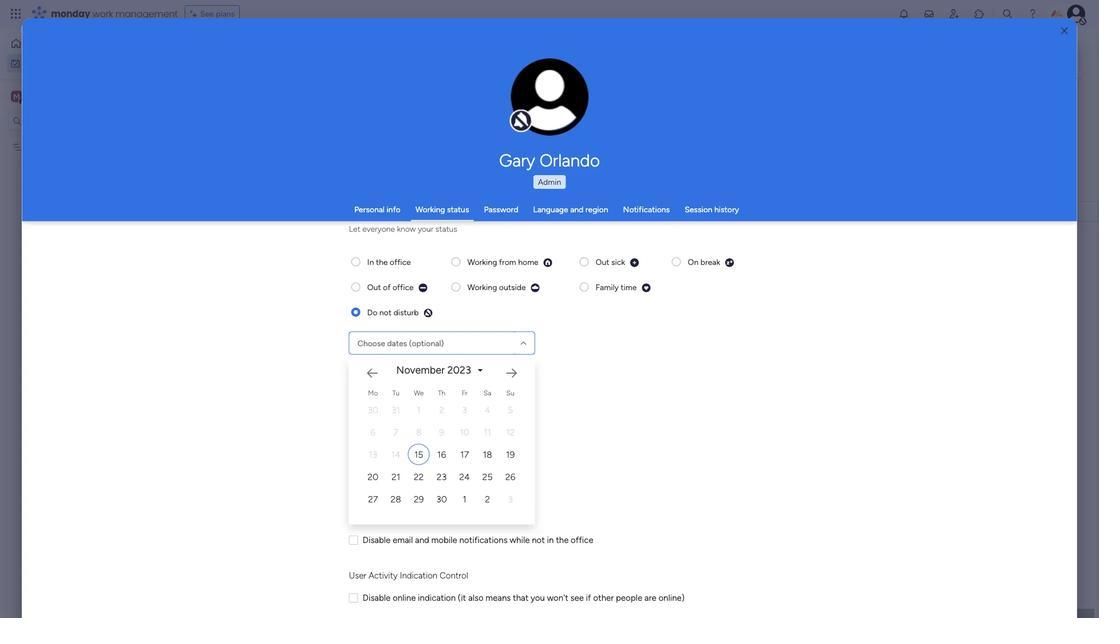Task type: locate. For each thing, give the bounding box(es) containing it.
option
[[0, 137, 146, 139]]

0 horizontal spatial work
[[38, 58, 56, 68]]

2 disable from the top
[[363, 593, 391, 603]]

work right "my"
[[38, 58, 56, 68]]

19 button
[[500, 444, 521, 465]]

1 horizontal spatial and
[[570, 205, 584, 214]]

family time
[[596, 282, 637, 292]]

2023
[[448, 364, 471, 376]]

0 vertical spatial work
[[92, 7, 113, 20]]

preview image
[[531, 283, 540, 293]]

preview image right time
[[642, 283, 651, 293]]

disable down activity
[[363, 593, 391, 603]]

gary
[[499, 150, 535, 171]]

everyone
[[363, 224, 395, 234]]

see plans
[[200, 9, 235, 19]]

and
[[570, 205, 584, 214], [415, 535, 430, 545]]

1 vertical spatial working
[[468, 257, 497, 267]]

status
[[447, 205, 469, 214], [436, 224, 458, 234]]

30 button
[[431, 489, 453, 510]]

language and region
[[533, 205, 608, 214]]

office up out of office
[[390, 257, 411, 267]]

working status
[[415, 205, 469, 214]]

session
[[685, 205, 712, 214]]

0 vertical spatial status
[[447, 205, 469, 214]]

29
[[414, 494, 424, 505]]

out
[[596, 257, 610, 267], [368, 282, 381, 292]]

do
[[368, 307, 378, 317]]

working up your
[[415, 205, 445, 214]]

1 vertical spatial out
[[368, 282, 381, 292]]

you
[[531, 593, 545, 603]]

notifications
[[623, 205, 670, 214]]

on
[[688, 257, 699, 267]]

preview image right break
[[725, 258, 735, 268]]

not left in
[[532, 535, 545, 545]]

do not disturb
[[368, 307, 419, 317]]

out left of
[[368, 282, 381, 292]]

preview image up disturb
[[418, 283, 428, 293]]

out left sick
[[596, 257, 610, 267]]

23 button
[[431, 466, 453, 487]]

17 button
[[454, 444, 476, 465]]

tu
[[393, 389, 400, 397]]

workspace selection element
[[11, 90, 96, 104]]

1 vertical spatial office
[[393, 282, 414, 292]]

notifications image
[[898, 8, 910, 19]]

and left the region on the top right
[[570, 205, 584, 214]]

0 horizontal spatial out
[[368, 282, 381, 292]]

27 button
[[362, 489, 384, 510]]

people
[[616, 593, 643, 603]]

2
[[485, 494, 490, 505]]

office right of
[[393, 282, 414, 292]]

session history
[[685, 205, 739, 214]]

info
[[387, 205, 401, 214]]

month
[[725, 208, 746, 218]]

status left password link
[[447, 205, 469, 214]]

close image
[[1061, 27, 1068, 35]]

work inside my work button
[[38, 58, 56, 68]]

and right the email on the left bottom of page
[[415, 535, 430, 545]]

0 vertical spatial and
[[570, 205, 584, 214]]

working left from
[[468, 257, 497, 267]]

preview image for working from home
[[543, 258, 553, 268]]

my work
[[25, 58, 56, 68]]

1 horizontal spatial work
[[92, 7, 113, 20]]

preview image right sick
[[630, 258, 640, 268]]

27
[[368, 494, 378, 505]]

1 vertical spatial not
[[532, 535, 545, 545]]

indication
[[418, 593, 456, 603]]

home
[[518, 257, 539, 267]]

sick
[[612, 257, 625, 267]]

15 button
[[408, 444, 430, 465]]

from
[[499, 257, 516, 267]]

out sick
[[596, 257, 625, 267]]

that
[[513, 593, 529, 603]]

0 vertical spatial out
[[596, 257, 610, 267]]

working
[[415, 205, 445, 214], [468, 257, 497, 267], [468, 282, 497, 292]]

monday
[[51, 7, 90, 20]]

status down working status link
[[436, 224, 458, 234]]

plans
[[216, 9, 235, 19]]

see plans button
[[185, 5, 240, 22]]

my work button
[[7, 54, 123, 72]]

out for out of office
[[368, 282, 381, 292]]

while
[[510, 535, 530, 545]]

1 vertical spatial the
[[556, 535, 569, 545]]

20
[[368, 471, 379, 482]]

dates
[[387, 338, 407, 348]]

user activity indication control
[[349, 571, 468, 581]]

in
[[547, 535, 554, 545]]

sa
[[484, 389, 492, 397]]

working for working from home
[[468, 257, 497, 267]]

work right monday
[[92, 7, 113, 20]]

0 vertical spatial not
[[380, 307, 392, 317]]

personal info
[[354, 205, 401, 214]]

know
[[397, 224, 416, 234]]

outside
[[499, 282, 526, 292]]

office right in
[[571, 535, 594, 545]]

preview image right the home
[[543, 258, 553, 268]]

control
[[440, 571, 468, 581]]

0 horizontal spatial the
[[376, 257, 388, 267]]

not right do
[[380, 307, 392, 317]]

workspace image
[[11, 90, 22, 103]]

0 vertical spatial office
[[390, 257, 411, 267]]

working for working outside
[[468, 282, 497, 292]]

list box
[[0, 135, 146, 311]]

personal
[[354, 205, 385, 214]]

20 button
[[362, 466, 384, 487]]

preview image
[[543, 258, 553, 268], [630, 258, 640, 268], [725, 258, 735, 268], [418, 283, 428, 293], [642, 283, 651, 293], [424, 308, 433, 318]]

notifications link
[[623, 205, 670, 214]]

working outside
[[468, 282, 526, 292]]

0 horizontal spatial and
[[415, 535, 430, 545]]

preview image for out of office
[[418, 283, 428, 293]]

out for out sick
[[596, 257, 610, 267]]

1 horizontal spatial the
[[556, 535, 569, 545]]

we
[[414, 389, 424, 397]]

1 horizontal spatial out
[[596, 257, 610, 267]]

0 vertical spatial disable
[[363, 535, 391, 545]]

disable for disable email and mobile notifications while not in the office
[[363, 535, 391, 545]]

gary orlando
[[499, 150, 600, 171]]

18
[[483, 449, 492, 460]]

working from home
[[468, 257, 539, 267]]

preview image for out sick
[[630, 258, 640, 268]]

1 vertical spatial disable
[[363, 593, 391, 603]]

24
[[459, 471, 470, 482]]

1 vertical spatial status
[[436, 224, 458, 234]]

disable left the email on the left bottom of page
[[363, 535, 391, 545]]

18 button
[[477, 444, 499, 465]]

see
[[571, 593, 584, 603]]

history
[[714, 205, 739, 214]]

0 vertical spatial working
[[415, 205, 445, 214]]

working left outside
[[468, 282, 497, 292]]

won't
[[547, 593, 569, 603]]

0 vertical spatial the
[[376, 257, 388, 267]]

1 disable from the top
[[363, 535, 391, 545]]

preview image right disturb
[[424, 308, 433, 318]]

fr
[[462, 389, 468, 397]]

preview image for do not disturb
[[424, 308, 433, 318]]

19
[[506, 449, 515, 460]]

28 button
[[385, 489, 407, 510]]

2 vertical spatial working
[[468, 282, 497, 292]]

1 vertical spatial work
[[38, 58, 56, 68]]

22
[[414, 471, 424, 482]]

time
[[621, 282, 637, 292]]



Task type: describe. For each thing, give the bounding box(es) containing it.
17
[[461, 449, 469, 460]]

25 button
[[477, 466, 499, 487]]

let
[[349, 224, 361, 234]]

monday work management
[[51, 7, 178, 20]]

email
[[393, 535, 413, 545]]

28
[[391, 494, 401, 505]]

office for out of office
[[393, 282, 414, 292]]

home button
[[7, 34, 123, 53]]

disable for disable online indication (it also means that you won't see if other people are online)
[[363, 593, 391, 603]]

26
[[506, 471, 516, 482]]

of
[[383, 282, 391, 292]]

picture
[[538, 113, 561, 122]]

break
[[701, 257, 721, 267]]

on break
[[688, 257, 721, 267]]

30
[[437, 494, 447, 505]]

preview image for on break
[[725, 258, 735, 268]]

if
[[586, 593, 591, 603]]

online)
[[659, 593, 685, 603]]

profile
[[553, 103, 574, 112]]

working status link
[[415, 205, 469, 214]]

disable email and mobile notifications while not in the office
[[363, 535, 594, 545]]

this month
[[709, 208, 746, 218]]

work for my
[[38, 58, 56, 68]]

change profile picture button
[[511, 58, 589, 136]]

office for in the office
[[390, 257, 411, 267]]

21
[[392, 471, 401, 482]]

home
[[26, 39, 48, 48]]

change profile picture
[[526, 103, 574, 122]]

in
[[368, 257, 374, 267]]

26 button
[[500, 466, 521, 487]]

apps image
[[974, 8, 985, 19]]

out of office
[[368, 282, 414, 292]]

khvhg
[[575, 208, 597, 218]]

in the office
[[368, 257, 411, 267]]

16 button
[[431, 444, 453, 465]]

management
[[115, 7, 178, 20]]

change
[[526, 103, 551, 112]]

see
[[200, 9, 214, 19]]

user
[[349, 571, 367, 581]]

main
[[26, 91, 46, 102]]

work for monday
[[92, 7, 113, 20]]

disturb
[[394, 307, 419, 317]]

orlando
[[539, 150, 600, 171]]

inbox image
[[923, 8, 935, 19]]

notifications
[[460, 535, 508, 545]]

0 horizontal spatial not
[[380, 307, 392, 317]]

khvhg link
[[574, 202, 679, 223]]

2 button
[[477, 489, 499, 510]]

choose
[[358, 338, 385, 348]]

password link
[[484, 205, 518, 214]]

search everything image
[[1002, 8, 1013, 19]]

help image
[[1027, 8, 1038, 19]]

choose dates (optional)
[[358, 338, 444, 348]]

21 button
[[385, 466, 407, 487]]

16
[[437, 449, 446, 460]]

gary orlando image
[[1067, 5, 1085, 23]]

th
[[438, 389, 446, 397]]

1 button
[[454, 489, 476, 510]]

Filter dashboard by text search field
[[169, 92, 273, 110]]

2 vertical spatial office
[[571, 535, 594, 545]]

session history link
[[685, 205, 739, 214]]

let everyone know your status
[[349, 224, 458, 234]]

november 2023 region
[[349, 350, 882, 525]]

29 button
[[408, 489, 430, 510]]

this
[[709, 208, 723, 218]]

1 vertical spatial and
[[415, 535, 430, 545]]

working for working status
[[415, 205, 445, 214]]

1
[[463, 494, 467, 505]]

activity
[[369, 571, 398, 581]]

Search in workspace field
[[24, 114, 96, 128]]

mo
[[368, 389, 378, 397]]

family
[[596, 282, 619, 292]]

workspace
[[49, 91, 94, 102]]

(optional)
[[409, 338, 444, 348]]

1 horizontal spatial not
[[532, 535, 545, 545]]

november 2023
[[396, 364, 471, 376]]

caret down image
[[478, 366, 483, 374]]

my
[[25, 58, 36, 68]]

m
[[13, 92, 20, 101]]

are
[[645, 593, 657, 603]]

personal info link
[[354, 205, 401, 214]]

other
[[593, 593, 614, 603]]

admin
[[538, 177, 561, 187]]

online
[[393, 593, 416, 603]]

preview image for family time
[[642, 283, 651, 293]]

select product image
[[10, 8, 22, 19]]

november
[[396, 364, 445, 376]]

indication
[[400, 571, 438, 581]]

invite members image
[[949, 8, 960, 19]]

15
[[415, 449, 424, 460]]



Task type: vqa. For each thing, say whether or not it's contained in the screenshot.
On
yes



